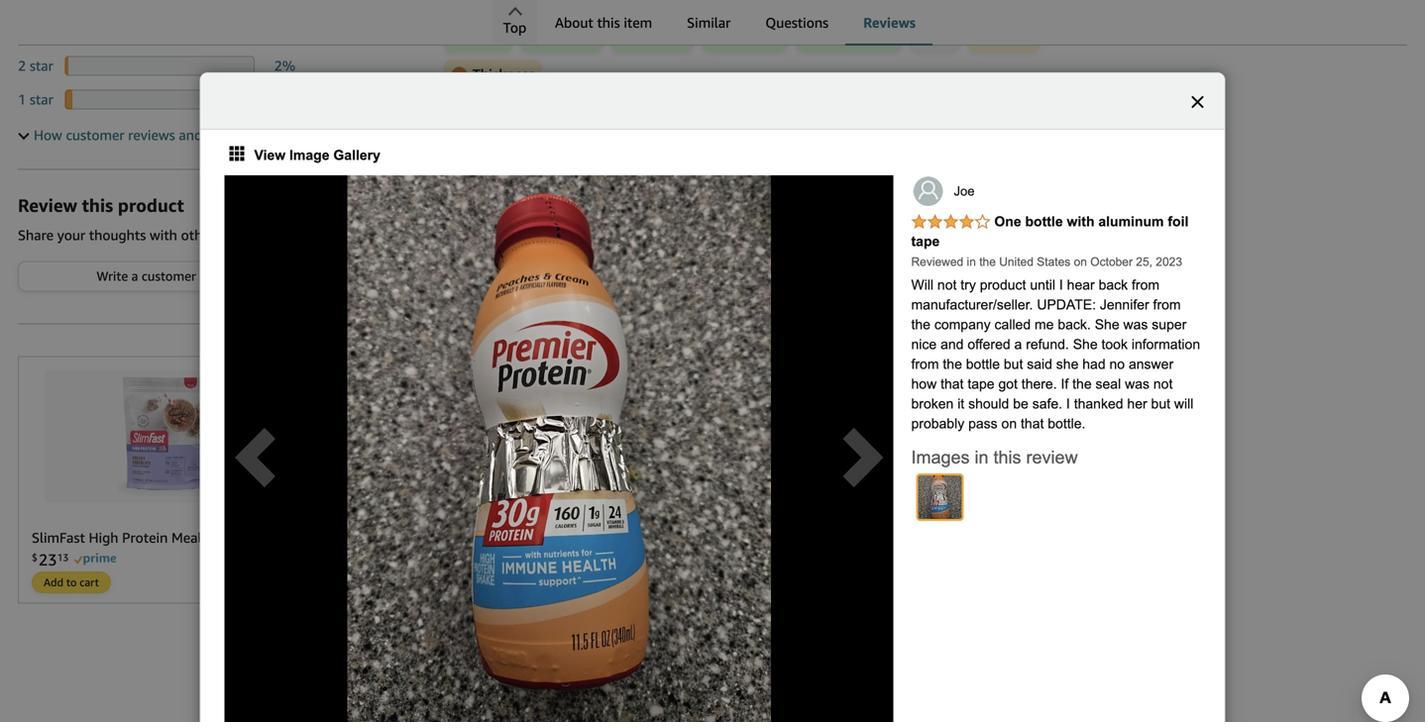 Task type: describe. For each thing, give the bounding box(es) containing it.
try
[[961, 278, 976, 293]]

reviewed inside one bottle with aluminum foil tape reviewed in the united states on october 25, 2023
[[912, 255, 964, 269]]

one for bottle
[[995, 214, 1022, 229]]

protein inside button
[[550, 28, 597, 46]]

the up the voice
[[594, 399, 621, 420]]

the down and
[[943, 357, 963, 372]]

joe link
[[912, 174, 975, 208]]

in for images in this review
[[975, 448, 989, 468]]

style:
[[444, 523, 479, 539]]

and
[[941, 337, 964, 352]]

other
[[181, 227, 215, 243]]

item
[[624, 14, 653, 31]]

october inside one bottle with aluminum foil tape reviewed in the united states on october 25, 2023
[[1091, 255, 1133, 269]]

photos
[[1065, 123, 1109, 139]]

thickness button
[[444, 60, 541, 90]]

petra
[[486, 453, 517, 469]]

reviews for reviews with images
[[444, 123, 511, 144]]

two
[[612, 483, 637, 499]]

petra link
[[444, 444, 517, 477]]

high
[[641, 483, 672, 499]]

safe.
[[1033, 397, 1063, 412]]

the up shake
[[523, 503, 543, 519]]

top reviews from the united states
[[444, 399, 739, 420]]

calories button
[[702, 22, 788, 52]]

there.
[[1022, 377, 1058, 392]]

back
[[1099, 278, 1128, 293]]

nice
[[912, 337, 937, 352]]

thickness
[[473, 66, 535, 84]]

in for reviewed in the united states on october 22, 2023
[[507, 503, 519, 519]]

1 star link
[[18, 91, 53, 108]]

thoughts
[[89, 227, 146, 243]]

about this item
[[555, 14, 653, 31]]

shake
[[532, 523, 570, 539]]

0 horizontal spatial protein
[[483, 523, 528, 539]]

got
[[999, 377, 1018, 392]]

review
[[18, 195, 77, 216]]

aluminum
[[1099, 214, 1165, 229]]

top for top reviews from the united states
[[444, 399, 475, 420]]

similar
[[687, 14, 731, 31]]

2
[[18, 58, 26, 74]]

only
[[580, 483, 609, 499]]

ease
[[825, 28, 854, 46]]

a inside will not try product until i hear back from manufacturer/seller. update: jennifer from the company called me back. she was super nice and offered a refund. she took information from the bottle but said she had no answer how that tape got there. if the seal was not broken it should be safe. i thanked her but will probably pass on that bottle.
[[1015, 337, 1023, 352]]

love!
[[892, 483, 924, 499]]

with inside one bottle with aluminum foil tape reviewed in the united states on october 25, 2023
[[1067, 214, 1095, 229]]

see all photos
[[1020, 123, 1109, 139]]

vine voice
[[525, 454, 595, 468]]

company
[[935, 317, 991, 333]]

update:
[[1037, 297, 1097, 313]]

0 horizontal spatial but
[[1004, 357, 1024, 372]]

your
[[57, 227, 85, 243]]

1 vertical spatial states
[[687, 399, 739, 420]]

oz
[[847, 523, 864, 539]]

ease of use
[[825, 28, 896, 46]]

will
[[1175, 397, 1194, 412]]

latte
[[708, 523, 740, 539]]

reviews with images
[[444, 123, 618, 144]]

cafe
[[676, 523, 704, 539]]

star for 2 star
[[30, 58, 53, 74]]

view image gallery link
[[225, 146, 1201, 175]]

the right if
[[1073, 377, 1092, 392]]

0 horizontal spatial united
[[547, 503, 589, 519]]

0 vertical spatial was
[[1124, 317, 1149, 333]]

in inside one bottle with aluminum foil tape reviewed in the united states on october 25, 2023
[[967, 255, 977, 269]]

name:
[[632, 523, 672, 539]]

this for review
[[82, 195, 113, 216]]

1 horizontal spatial but
[[1152, 397, 1171, 412]]

11.50
[[792, 523, 828, 539]]

bottle.
[[1048, 416, 1086, 432]]

12)
[[922, 523, 943, 539]]

0 vertical spatial product
[[118, 195, 184, 216]]

no
[[1110, 357, 1125, 372]]

said
[[1027, 357, 1053, 372]]

size:
[[760, 523, 789, 539]]

1 vertical spatial 2023
[[734, 503, 767, 519]]

style: protein shake
[[444, 523, 570, 539]]

customer image image
[[347, 175, 771, 723]]

2 vertical spatial this
[[994, 448, 1022, 468]]

2 vertical spatial states
[[593, 503, 632, 519]]

thanked
[[1075, 397, 1124, 412]]

information
[[1132, 337, 1201, 352]]

she
[[1057, 357, 1079, 372]]

the up nice
[[912, 317, 931, 333]]

2%
[[274, 58, 295, 74]]

smell button
[[968, 22, 1040, 52]]

customers
[[219, 227, 283, 243]]

images in this review
[[912, 448, 1078, 468]]

had
[[1083, 357, 1106, 372]]

bottle inside will not try product until i hear back from manufacturer/seller. update: jennifer from the company called me back. she was super nice and offered a refund. she took information from the bottle but said she had no answer how that tape got there. if the seal was not broken it should be safe. i thanked her but will probably pass on that bottle.
[[966, 357, 1000, 372]]

customer
[[142, 269, 196, 284]]

be
[[1014, 397, 1029, 412]]

took
[[1102, 337, 1128, 352]]

flavor
[[590, 523, 628, 539]]

manufacturer/seller.
[[912, 297, 1034, 313]]

2 horizontal spatial protein
[[676, 483, 724, 499]]

quality button
[[611, 22, 694, 52]]

taste
[[473, 28, 506, 46]]

0 horizontal spatial on
[[636, 503, 652, 519]]

next image
[[1094, 220, 1105, 235]]

2023 inside one bottle with aluminum foil tape reviewed in the united states on october 25, 2023
[[1156, 255, 1183, 269]]

foil
[[1168, 214, 1189, 229]]

0 horizontal spatial that
[[941, 377, 964, 392]]

fl
[[832, 523, 843, 539]]

super
[[1152, 317, 1187, 333]]

pass
[[969, 416, 998, 432]]

share
[[18, 227, 54, 243]]

2 vertical spatial i
[[884, 483, 889, 499]]

how
[[912, 377, 937, 392]]



Task type: locate. For each thing, give the bounding box(es) containing it.
0 horizontal spatial not
[[938, 278, 957, 293]]

0 horizontal spatial top
[[444, 399, 475, 420]]

25,
[[1137, 255, 1153, 269]]

on
[[1074, 255, 1088, 269], [1002, 416, 1017, 432], [636, 503, 652, 519]]

offered
[[968, 337, 1011, 352]]

0 horizontal spatial product
[[118, 195, 184, 216]]

0 vertical spatial october
[[1091, 255, 1133, 269]]

1 horizontal spatial tape
[[968, 377, 995, 392]]

0 horizontal spatial review
[[200, 269, 238, 284]]

0 horizontal spatial states
[[593, 503, 632, 519]]

top for top
[[503, 19, 527, 36]]

review for write a customer review
[[200, 269, 238, 284]]

1 vertical spatial but
[[1152, 397, 1171, 412]]

should
[[969, 397, 1010, 412]]

0 vertical spatial united
[[1000, 255, 1034, 269]]

1 horizontal spatial not
[[1154, 377, 1173, 392]]

2 horizontal spatial this
[[994, 448, 1022, 468]]

reviews for reviews
[[864, 14, 916, 31]]

bottle left "next" image
[[1026, 214, 1064, 229]]

2% link
[[274, 58, 295, 74]]

0 horizontal spatial a
[[131, 269, 138, 284]]

from down 25,
[[1132, 278, 1160, 293]]

that down be
[[1021, 416, 1044, 432]]

1 horizontal spatial top
[[503, 19, 527, 36]]

review down other
[[200, 269, 238, 284]]

protein button
[[521, 22, 604, 52]]

jennifer
[[1100, 297, 1150, 313]]

2 horizontal spatial i
[[1067, 397, 1071, 412]]

product up share your thoughts with other customers
[[118, 195, 184, 216]]

in up try
[[967, 255, 977, 269]]

2 progress bar from the top
[[65, 90, 255, 110]]

0 horizontal spatial 2023
[[734, 503, 767, 519]]

with left 'aluminum'
[[1067, 214, 1095, 229]]

top left the reviews
[[444, 399, 475, 420]]

images
[[912, 448, 970, 468]]

in down pass
[[975, 448, 989, 468]]

images
[[558, 123, 618, 144]]

reviewed up will
[[912, 255, 964, 269]]

2 horizontal spatial united
[[1000, 255, 1034, 269]]

reviews down thickness 'button'
[[444, 123, 511, 144]]

0 vertical spatial star
[[30, 58, 53, 74]]

2023
[[1156, 255, 1183, 269], [734, 503, 767, 519]]

| image
[[579, 525, 580, 538], [750, 525, 751, 538]]

1 vertical spatial she
[[1074, 337, 1098, 352]]

see all photos link
[[1020, 123, 1118, 139]]

if
[[1061, 377, 1069, 392]]

1 horizontal spatial reviewed
[[912, 255, 964, 269]]

1 horizontal spatial | image
[[750, 525, 751, 538]]

this down pass
[[994, 448, 1022, 468]]

one inside one bottle with aluminum foil tape reviewed in the united states on october 25, 2023
[[995, 214, 1022, 229]]

on down be
[[1002, 416, 1017, 432]]

| image left size:
[[750, 525, 751, 538]]

october up the back
[[1091, 255, 1133, 269]]

1 horizontal spatial united
[[626, 399, 683, 420]]

from
[[1132, 278, 1160, 293], [1154, 297, 1181, 313], [912, 357, 939, 372], [548, 399, 589, 420]]

| image
[[952, 525, 953, 538]]

2 vertical spatial on
[[636, 503, 652, 519]]

2023 right 25,
[[1156, 255, 1183, 269]]

i right until on the right of page
[[1060, 278, 1064, 293]]

1 horizontal spatial a
[[1015, 337, 1023, 352]]

0 vertical spatial but
[[1004, 357, 1024, 372]]

1 horizontal spatial protein
[[550, 28, 597, 46]]

1 vertical spatial review
[[1027, 448, 1078, 468]]

1 horizontal spatial october
[[1091, 255, 1133, 269]]

it
[[958, 397, 965, 412]]

states
[[1037, 255, 1071, 269], [687, 399, 739, 420], [593, 503, 632, 519]]

this left item
[[597, 14, 620, 31]]

0 horizontal spatial bottle
[[966, 357, 1000, 372]]

0 horizontal spatial one
[[532, 483, 559, 499]]

progress bar for 1 star
[[65, 90, 255, 110]]

review down the bottle.
[[1027, 448, 1078, 468]]

flavored
[[775, 483, 831, 499]]

with left other
[[150, 227, 177, 243]]

but
[[1004, 357, 1024, 372], [1152, 397, 1171, 412]]

reviewed in the united states on october 22, 2023
[[444, 503, 767, 519]]

0 vertical spatial progress bar
[[65, 56, 255, 76]]

united inside one bottle with aluminum foil tape reviewed in the united states on october 25, 2023
[[1000, 255, 1034, 269]]

0 vertical spatial on
[[1074, 255, 1088, 269]]

1 horizontal spatial one
[[995, 214, 1022, 229]]

the up manufacturer/seller.
[[980, 255, 996, 269]]

1 horizontal spatial review
[[1027, 448, 1078, 468]]

protein right style:
[[483, 523, 528, 539]]

0 horizontal spatial tape
[[912, 234, 940, 249]]

1 vertical spatial reviews
[[444, 123, 511, 144]]

of left use
[[857, 28, 871, 46]]

0 horizontal spatial | image
[[579, 525, 580, 538]]

the inside one bottle with aluminum foil tape reviewed in the united states on october 25, 2023
[[980, 255, 996, 269]]

1 horizontal spatial this
[[597, 14, 620, 31]]

of for ease
[[857, 28, 871, 46]]

tape inside one bottle with aluminum foil tape reviewed in the united states on october 25, 2023
[[912, 234, 940, 249]]

1 vertical spatial bottle
[[966, 357, 1000, 372]]

star
[[30, 58, 53, 74], [30, 91, 53, 108]]

progress bar for 2 star
[[65, 56, 255, 76]]

october down one of only two high protein coffee-flavored shakes i love! link
[[656, 503, 707, 519]]

vine
[[525, 454, 554, 468]]

0 vertical spatial tape
[[912, 234, 940, 249]]

2 star link
[[18, 58, 53, 74]]

2 vertical spatial protein
[[483, 523, 528, 539]]

reviewed
[[912, 255, 964, 269], [444, 503, 504, 519]]

0 horizontal spatial reviews
[[444, 123, 511, 144]]

1 star from the top
[[30, 58, 53, 74]]

see
[[1020, 123, 1043, 139]]

0 horizontal spatial reviewed
[[444, 503, 504, 519]]

the
[[980, 255, 996, 269], [912, 317, 931, 333], [943, 357, 963, 372], [1073, 377, 1092, 392], [594, 399, 621, 420], [523, 503, 543, 519]]

but left "will"
[[1152, 397, 1171, 412]]

october
[[1091, 255, 1133, 269], [656, 503, 707, 519]]

on up name:
[[636, 503, 652, 519]]

one of only two high protein coffee-flavored shakes i love!
[[532, 483, 924, 499]]

use
[[874, 28, 896, 46]]

progress bar
[[65, 56, 255, 76], [65, 90, 255, 110]]

1 vertical spatial of
[[563, 483, 576, 499]]

1 horizontal spatial i
[[1060, 278, 1064, 293]]

write a customer review link
[[19, 262, 314, 291]]

a
[[131, 269, 138, 284], [1015, 337, 1023, 352]]

tape inside will not try product until i hear back from manufacturer/seller. update: jennifer from the company called me back. she was super nice and offered a refund. she took information from the bottle but said she had no answer how that tape got there. if the seal was not broken it should be safe. i thanked her but will probably pass on that bottle.
[[968, 377, 995, 392]]

2 | image from the left
[[750, 525, 751, 538]]

protein up 22,
[[676, 483, 724, 499]]

she
[[1095, 317, 1120, 333], [1074, 337, 1098, 352]]

0 vertical spatial reviews
[[864, 14, 916, 31]]

0 vertical spatial one
[[995, 214, 1022, 229]]

top up thickness at the top left of the page
[[503, 19, 527, 36]]

0 horizontal spatial october
[[656, 503, 707, 519]]

22,
[[711, 503, 730, 519]]

shakes
[[835, 483, 881, 499]]

previous image
[[457, 220, 468, 235]]

from up super
[[1154, 297, 1181, 313]]

2 star
[[18, 58, 53, 74]]

but up got
[[1004, 357, 1024, 372]]

i up the bottle.
[[1067, 397, 1071, 412]]

1 vertical spatial reviewed
[[444, 503, 504, 519]]

0 horizontal spatial with
[[150, 227, 177, 243]]

review inside "link"
[[200, 269, 238, 284]]

1 vertical spatial i
[[1067, 397, 1071, 412]]

her
[[1128, 397, 1148, 412]]

1 horizontal spatial of
[[857, 28, 871, 46]]

2 vertical spatial of
[[905, 523, 918, 539]]

2 horizontal spatial with
[[1067, 214, 1095, 229]]

2023 down coffee-
[[734, 503, 767, 519]]

was up her
[[1125, 377, 1150, 392]]

value button
[[911, 22, 960, 52]]

2 vertical spatial in
[[507, 503, 519, 519]]

1 horizontal spatial that
[[1021, 416, 1044, 432]]

states inside one bottle with aluminum foil tape reviewed in the united states on october 25, 2023
[[1037, 255, 1071, 269]]

share your thoughts with other customers
[[18, 227, 283, 243]]

0 vertical spatial reviewed
[[912, 255, 964, 269]]

0 horizontal spatial this
[[82, 195, 113, 216]]

united up shake
[[547, 503, 589, 519]]

product
[[118, 195, 184, 216], [980, 278, 1027, 293]]

this for about
[[597, 14, 620, 31]]

0 vertical spatial top
[[503, 19, 527, 36]]

in
[[967, 255, 977, 269], [975, 448, 989, 468], [507, 503, 519, 519]]

calories
[[731, 28, 781, 46]]

1 horizontal spatial with
[[516, 123, 553, 144]]

1 vertical spatial one
[[532, 483, 559, 499]]

0 vertical spatial 2023
[[1156, 255, 1183, 269]]

0 vertical spatial bottle
[[1026, 214, 1064, 229]]

1 progress bar from the top
[[65, 56, 255, 76]]

in up style: protein shake
[[507, 503, 519, 519]]

one bottle with aluminum foil tape reviewed in the united states on october 25, 2023
[[912, 214, 1189, 269]]

0 vertical spatial i
[[1060, 278, 1064, 293]]

states up one of only two high protein coffee-flavored shakes i love!
[[687, 399, 739, 420]]

2 vertical spatial united
[[547, 503, 589, 519]]

image
[[290, 148, 330, 163]]

states up the flavor
[[593, 503, 632, 519]]

that
[[941, 377, 964, 392], [1021, 416, 1044, 432]]

product right try
[[980, 278, 1027, 293]]

this up thoughts
[[82, 195, 113, 216]]

hear
[[1068, 278, 1095, 293]]

on inside one bottle with aluminum foil tape reviewed in the united states on october 25, 2023
[[1074, 255, 1088, 269]]

1 star
[[18, 91, 53, 108]]

this
[[597, 14, 620, 31], [82, 195, 113, 216], [994, 448, 1022, 468]]

0 vertical spatial protein
[[550, 28, 597, 46]]

reviews left "value"
[[864, 14, 916, 31]]

with
[[516, 123, 553, 144], [1067, 214, 1095, 229], [150, 227, 177, 243]]

1 vertical spatial not
[[1154, 377, 1173, 392]]

tape up will
[[912, 234, 940, 249]]

1 vertical spatial was
[[1125, 377, 1150, 392]]

0 vertical spatial that
[[941, 377, 964, 392]]

close image
[[1192, 96, 1204, 108]]

of left the 12)
[[905, 523, 918, 539]]

list
[[484, 161, 1426, 314]]

1 horizontal spatial 2023
[[1156, 255, 1183, 269]]

bottle inside one bottle with aluminum foil tape reviewed in the united states on october 25, 2023
[[1026, 214, 1064, 229]]

a inside "link"
[[131, 269, 138, 284]]

united
[[1000, 255, 1034, 269], [626, 399, 683, 420], [547, 503, 589, 519]]

coffee-
[[727, 483, 775, 499]]

1 | image from the left
[[579, 525, 580, 538]]

0 vertical spatial of
[[857, 28, 871, 46]]

| image right shake
[[579, 525, 580, 538]]

star right 1 in the left of the page
[[30, 91, 53, 108]]

1 vertical spatial star
[[30, 91, 53, 108]]

1 vertical spatial top
[[444, 399, 475, 420]]

0 vertical spatial a
[[131, 269, 138, 284]]

star right 2
[[30, 58, 53, 74]]

1 vertical spatial tape
[[968, 377, 995, 392]]

united up high
[[626, 399, 683, 420]]

1 vertical spatial product
[[980, 278, 1027, 293]]

product inside will not try product until i hear back from manufacturer/seller. update: jennifer from the company called me back. she was super nice and offered a refund. she took information from the bottle but said she had no answer how that tape got there. if the seal was not broken it should be safe. i thanked her but will probably pass on that bottle.
[[980, 278, 1027, 293]]

of for one
[[563, 483, 576, 499]]

not down answer
[[1154, 377, 1173, 392]]

of left the only
[[563, 483, 576, 499]]

0 vertical spatial she
[[1095, 317, 1120, 333]]

vine voice link
[[517, 451, 597, 471]]

0 vertical spatial in
[[967, 255, 977, 269]]

a right write
[[131, 269, 138, 284]]

review for images in this review
[[1027, 448, 1078, 468]]

that up it
[[941, 377, 964, 392]]

about
[[555, 14, 594, 31]]

ease of use button
[[796, 22, 903, 52]]

1 horizontal spatial product
[[980, 278, 1027, 293]]

1
[[18, 91, 26, 108]]

states up until on the right of page
[[1037, 255, 1071, 269]]

smell
[[997, 28, 1033, 46]]

with left images
[[516, 123, 553, 144]]

not
[[938, 278, 957, 293], [1154, 377, 1173, 392]]

i left the love!
[[884, 483, 889, 499]]

one for of
[[532, 483, 559, 499]]

1 horizontal spatial on
[[1002, 416, 1017, 432]]

1 horizontal spatial states
[[687, 399, 739, 420]]

on up hear
[[1074, 255, 1088, 269]]

broken
[[912, 397, 954, 412]]

a down called
[[1015, 337, 1023, 352]]

2 star from the top
[[30, 91, 53, 108]]

reviewed up style:
[[444, 503, 504, 519]]

0 vertical spatial not
[[938, 278, 957, 293]]

on inside will not try product until i hear back from manufacturer/seller. update: jennifer from the company called me back. she was super nice and offered a refund. she took information from the bottle but said she had no answer how that tape got there. if the seal was not broken it should be safe. i thanked her but will probably pass on that bottle.
[[1002, 416, 1017, 432]]

1 vertical spatial protein
[[676, 483, 724, 499]]

taste button
[[444, 22, 513, 52]]

of inside button
[[857, 28, 871, 46]]

tape up should
[[968, 377, 995, 392]]

from up the voice
[[548, 399, 589, 420]]

star for 1 star
[[30, 91, 53, 108]]

bottle down "offered"
[[966, 357, 1000, 372]]

called
[[995, 317, 1031, 333]]

was down jennifer
[[1124, 317, 1149, 333]]

she up took on the right top of page
[[1095, 317, 1120, 333]]

0 vertical spatial states
[[1037, 255, 1071, 269]]

protein left item
[[550, 28, 597, 46]]

answer
[[1129, 357, 1174, 372]]

1 vertical spatial october
[[656, 503, 707, 519]]

she up "had"
[[1074, 337, 1098, 352]]

one of only two high protein coffee-flavored shakes i love! link
[[444, 483, 924, 501]]

from down nice
[[912, 357, 939, 372]]

flavor name: cafe latte
[[590, 523, 740, 539]]

1 vertical spatial progress bar
[[65, 90, 255, 110]]

view
[[254, 148, 286, 163]]

1 vertical spatial united
[[626, 399, 683, 420]]

not left try
[[938, 278, 957, 293]]

view image gallery
[[254, 148, 381, 163]]

united up until on the right of page
[[1000, 255, 1034, 269]]

probably
[[912, 416, 965, 432]]

2 horizontal spatial of
[[905, 523, 918, 539]]

me
[[1035, 317, 1054, 333]]

protein
[[550, 28, 597, 46], [676, 483, 724, 499], [483, 523, 528, 539]]

0 vertical spatial review
[[200, 269, 238, 284]]

0 horizontal spatial of
[[563, 483, 576, 499]]

reviews
[[480, 399, 543, 420]]

will
[[912, 278, 934, 293]]



Task type: vqa. For each thing, say whether or not it's contained in the screenshot.
right this
yes



